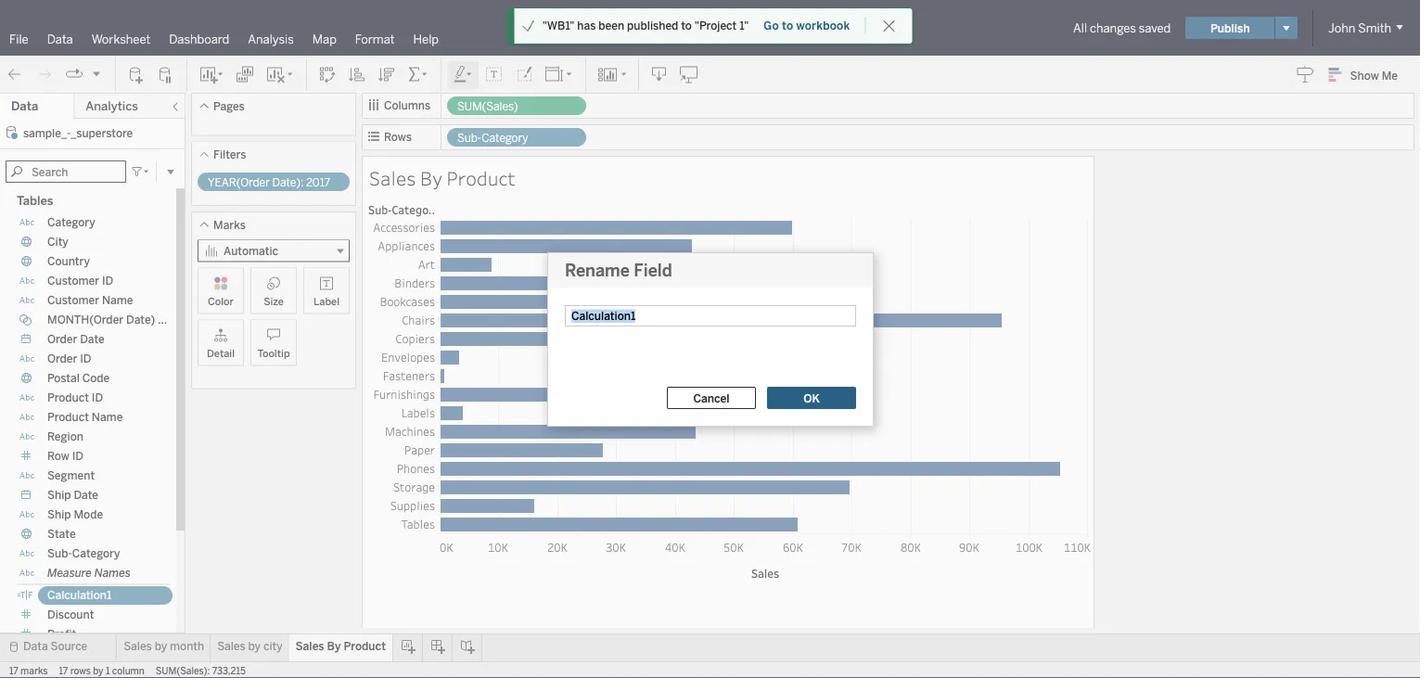 Task type: describe. For each thing, give the bounding box(es) containing it.
Bookcases, Sub-Category. Press Space to toggle selection. Press Escape to go back to the left margin. Use arrow keys to navigate headers text field
[[366, 292, 440, 311]]

map
[[312, 32, 337, 46]]

show
[[1350, 68, 1379, 82]]

postal code
[[47, 372, 110, 385]]

show/hide cards image
[[597, 65, 627, 84]]

_superstore
[[71, 126, 133, 140]]

Tables, Sub-Category. Press Space to toggle selection. Press Escape to go back to the left margin. Use arrow keys to navigate headers text field
[[366, 515, 440, 533]]

17 rows by 1 column
[[59, 665, 145, 676]]

id for order id
[[80, 352, 91, 366]]

go to workbook
[[764, 19, 850, 32]]

sum(sales):
[[156, 665, 210, 676]]

0 vertical spatial sub-
[[457, 131, 482, 145]]

sales up 733,215
[[217, 640, 246, 653]]

show me
[[1350, 68, 1398, 82]]

all changes saved
[[1074, 20, 1171, 35]]

discount
[[47, 608, 94, 622]]

analytics
[[86, 99, 138, 114]]

source
[[51, 640, 87, 653]]

customer for customer id
[[47, 274, 99, 288]]

all
[[1074, 20, 1087, 35]]

rename
[[565, 261, 630, 281]]

city
[[263, 640, 283, 653]]

sum(sales): 733,215
[[156, 665, 246, 676]]

0 vertical spatial data
[[47, 32, 73, 46]]

marks
[[213, 218, 246, 231]]

publish button
[[1186, 17, 1275, 39]]

ship date
[[47, 488, 98, 502]]

Envelopes, Sub-Category. Press Space to toggle selection. Press Escape to go back to the left margin. Use arrow keys to navigate headers text field
[[366, 348, 440, 366]]

0 horizontal spatial replay animation image
[[65, 65, 83, 84]]

new data source image
[[127, 65, 146, 84]]

sales by city
[[217, 640, 283, 653]]

sum(sales)
[[457, 100, 518, 113]]

postal
[[47, 372, 80, 385]]

rename field
[[565, 261, 672, 281]]

product down postal
[[47, 391, 89, 405]]

sales by month
[[124, 640, 204, 653]]

open and edit this workbook in tableau desktop image
[[680, 65, 699, 84]]

city
[[47, 235, 68, 249]]

ship mode
[[47, 508, 103, 521]]

year(order
[[208, 176, 270, 189]]

workbook
[[796, 19, 850, 32]]

label
[[314, 295, 340, 308]]

ship for ship mode
[[47, 508, 71, 521]]

ship for ship date
[[47, 488, 71, 502]]

segment
[[47, 469, 95, 482]]

Chairs, Sub-Category. Press Space to toggle selection. Press Escape to go back to the left margin. Use arrow keys to navigate headers text field
[[366, 311, 440, 329]]

go
[[764, 19, 779, 32]]

column
[[112, 665, 145, 676]]

collapse image
[[170, 101, 181, 112]]

calculation1
[[47, 589, 112, 602]]

totals image
[[407, 65, 430, 84]]

1 vertical spatial sales by product
[[296, 640, 386, 653]]

"project
[[695, 19, 737, 32]]

profit
[[47, 628, 76, 641]]

size
[[264, 295, 284, 308]]

product name
[[47, 411, 123, 424]]

color
[[208, 295, 234, 308]]

country
[[47, 255, 90, 268]]

dashboard
[[169, 32, 229, 46]]

Binders, Sub-Category. Press Space to toggle selection. Press Escape to go back to the left margin. Use arrow keys to navigate headers text field
[[366, 274, 440, 292]]

code
[[82, 372, 110, 385]]

0 vertical spatial sales by product
[[369, 165, 516, 191]]

Storage, Sub-Category. Press Space to toggle selection. Press Escape to go back to the left margin. Use arrow keys to navigate headers text field
[[366, 478, 440, 496]]

1 horizontal spatial by
[[420, 165, 442, 191]]

success image
[[522, 19, 535, 32]]

undo image
[[6, 65, 24, 84]]

rows
[[70, 665, 91, 676]]

order for order id
[[47, 352, 77, 366]]

sorted descending by sum of sales within sub-category image
[[378, 65, 396, 84]]

show mark labels image
[[485, 65, 504, 84]]

rows
[[384, 130, 412, 144]]

"wb1" has been published to "project 1"
[[542, 19, 749, 32]]

worksheet
[[92, 32, 151, 46]]

john
[[1329, 20, 1356, 35]]

show me button
[[1321, 60, 1415, 89]]

go to workbook link
[[763, 18, 851, 33]]

1 vertical spatial category
[[47, 216, 95, 229]]

Phones, Sub-Category. Press Space to toggle selection. Press Escape to go back to the left margin. Use arrow keys to navigate headers text field
[[366, 459, 440, 478]]

measure
[[47, 566, 92, 580]]

month(order date) set
[[47, 313, 176, 327]]

mode
[[74, 508, 103, 521]]

by for city
[[248, 640, 261, 653]]

17 marks
[[9, 665, 48, 676]]

"wb1" has been published to "project 1" alert
[[542, 18, 749, 34]]

me
[[1382, 68, 1398, 82]]

2 vertical spatial data
[[23, 640, 48, 653]]

format workbook image
[[515, 65, 533, 84]]

row id
[[47, 450, 84, 463]]

product id
[[47, 391, 103, 405]]

ok button
[[767, 387, 856, 409]]

been
[[599, 19, 625, 32]]

1"
[[740, 19, 749, 32]]



Task type: vqa. For each thing, say whether or not it's contained in the screenshot.
the 0 for Product Name
no



Task type: locate. For each thing, give the bounding box(es) containing it.
cancel
[[693, 391, 730, 405]]

duplicate image
[[236, 65, 254, 84]]

john smith
[[1329, 20, 1392, 35]]

date up mode
[[74, 488, 98, 502]]

1 17 from the left
[[9, 665, 18, 676]]

2 order from the top
[[47, 352, 77, 366]]

17 for 17 rows by 1 column
[[59, 665, 68, 676]]

0 horizontal spatial 17
[[9, 665, 18, 676]]

by
[[420, 165, 442, 191], [327, 640, 341, 653]]

download image
[[650, 65, 669, 84]]

Art, Sub-Category. Press Space to toggle selection. Press Escape to go back to the left margin. Use arrow keys to navigate headers text field
[[366, 255, 440, 274]]

Machines, Sub-Category. Press Space to toggle selection. Press Escape to go back to the left margin. Use arrow keys to navigate headers text field
[[366, 422, 440, 441]]

1 order from the top
[[47, 333, 77, 346]]

data down undo image
[[11, 99, 38, 114]]

name for product name
[[92, 411, 123, 424]]

2 customer from the top
[[47, 294, 99, 307]]

1 horizontal spatial sub-category
[[457, 131, 528, 145]]

by left the city
[[248, 640, 261, 653]]

by for month
[[155, 640, 167, 653]]

category up the city
[[47, 216, 95, 229]]

publish
[[1211, 21, 1250, 35]]

row
[[47, 450, 69, 463]]

wb1
[[730, 19, 761, 37]]

product down sum(sales)
[[446, 165, 516, 191]]

Supplies, Sub-Category. Press Space to toggle selection. Press Escape to go back to the left margin. Use arrow keys to navigate headers text field
[[366, 496, 440, 515]]

data up the marks at the bottom left
[[23, 640, 48, 653]]

1 vertical spatial date
[[74, 488, 98, 502]]

Copiers, Sub-Category. Press Space to toggle selection. Press Escape to go back to the left margin. Use arrow keys to navigate headers text field
[[366, 329, 440, 348]]

17
[[9, 665, 18, 676], [59, 665, 68, 676]]

changes
[[1090, 20, 1136, 35]]

replay animation image
[[65, 65, 83, 84], [91, 68, 102, 79]]

marks
[[21, 665, 48, 676]]

ship up state
[[47, 508, 71, 521]]

id down code
[[92, 391, 103, 405]]

1 vertical spatial ship
[[47, 508, 71, 521]]

sorted ascending by sum of sales within sub-category image
[[348, 65, 366, 84]]

733,215
[[212, 665, 246, 676]]

1 ship from the top
[[47, 488, 71, 502]]

id
[[102, 274, 113, 288], [80, 352, 91, 366], [92, 391, 103, 405], [72, 450, 84, 463]]

columns
[[384, 99, 431, 112]]

0 horizontal spatial by
[[93, 665, 103, 676]]

name
[[102, 294, 133, 307], [92, 411, 123, 424]]

order for order date
[[47, 333, 77, 346]]

0 vertical spatial name
[[102, 294, 133, 307]]

id up postal code
[[80, 352, 91, 366]]

by
[[155, 640, 167, 653], [248, 640, 261, 653], [93, 665, 103, 676]]

cancel button
[[667, 387, 756, 409]]

category down sum(sales)
[[482, 131, 528, 145]]

saved
[[1139, 20, 1171, 35]]

2 vertical spatial category
[[72, 547, 120, 560]]

measure names
[[47, 566, 131, 580]]

0 vertical spatial date
[[80, 333, 105, 346]]

1 horizontal spatial to
[[782, 19, 794, 32]]

sample_-
[[23, 126, 71, 140]]

state
[[47, 527, 76, 541]]

Appliances, Sub-Category. Press Space to toggle selection. Press Escape to go back to the left margin. Use arrow keys to navigate headers text field
[[366, 237, 440, 255]]

date):
[[272, 176, 304, 189]]

sales by product down rows
[[369, 165, 516, 191]]

marks. press enter to open the view data window.. use arrow keys to navigate data visualization elements. image
[[440, 218, 1091, 534]]

0 horizontal spatial sub-category
[[47, 547, 120, 560]]

0 vertical spatial by
[[420, 165, 442, 191]]

data up redo image
[[47, 32, 73, 46]]

name down product id on the bottom
[[92, 411, 123, 424]]

sub- down sum(sales)
[[457, 131, 482, 145]]

tooltip
[[257, 347, 290, 360]]

replay animation image right redo image
[[65, 65, 83, 84]]

Fasteners, Sub-Category. Press Space to toggle selection. Press Escape to go back to the left margin. Use arrow keys to navigate headers text field
[[366, 366, 440, 385]]

ship down segment
[[47, 488, 71, 502]]

sub- down state
[[47, 547, 72, 560]]

1 vertical spatial customer
[[47, 294, 99, 307]]

by right the city
[[327, 640, 341, 653]]

sub-
[[457, 131, 482, 145], [47, 547, 72, 560]]

date down month(order
[[80, 333, 105, 346]]

0 horizontal spatial sub-
[[47, 547, 72, 560]]

by left 1
[[93, 665, 103, 676]]

order up postal
[[47, 352, 77, 366]]

name for customer name
[[102, 294, 133, 307]]

id right row
[[72, 450, 84, 463]]

1 vertical spatial by
[[327, 640, 341, 653]]

1 horizontal spatial sub-
[[457, 131, 482, 145]]

sales down rows
[[369, 165, 416, 191]]

month
[[170, 640, 204, 653]]

highlight image
[[453, 65, 474, 84]]

None text field
[[565, 305, 856, 327]]

analysis
[[248, 32, 294, 46]]

sales up column
[[124, 640, 152, 653]]

2 17 from the left
[[59, 665, 68, 676]]

names
[[94, 566, 131, 580]]

by up accessories, sub-category. press space to toggle selection. press escape to go back to the left margin. use arrow keys to navigate headers text box
[[420, 165, 442, 191]]

year(order date): 2017
[[208, 176, 330, 189]]

ok
[[804, 391, 820, 405]]

date for ship date
[[74, 488, 98, 502]]

region
[[47, 430, 83, 443]]

fit image
[[545, 65, 574, 84]]

customer
[[47, 274, 99, 288], [47, 294, 99, 307]]

0 vertical spatial customer
[[47, 274, 99, 288]]

2 horizontal spatial by
[[248, 640, 261, 653]]

customer down 'customer id'
[[47, 294, 99, 307]]

to inside alert
[[681, 19, 692, 32]]

help
[[413, 32, 439, 46]]

swap rows and columns image
[[318, 65, 337, 84]]

product
[[446, 165, 516, 191], [47, 391, 89, 405], [47, 411, 89, 424], [344, 640, 386, 653]]

data guide image
[[1297, 65, 1315, 83]]

redo image
[[35, 65, 54, 84]]

order date
[[47, 333, 105, 346]]

0 vertical spatial category
[[482, 131, 528, 145]]

field
[[634, 261, 672, 281]]

customer down country
[[47, 274, 99, 288]]

1 vertical spatial data
[[11, 99, 38, 114]]

customer name
[[47, 294, 133, 307]]

sample_-_superstore
[[23, 126, 133, 140]]

2017
[[306, 176, 330, 189]]

17 for 17 marks
[[9, 665, 18, 676]]

1
[[106, 665, 110, 676]]

date)
[[126, 313, 155, 327]]

1 vertical spatial name
[[92, 411, 123, 424]]

file
[[9, 32, 28, 46]]

1 customer from the top
[[47, 274, 99, 288]]

rename field dialog
[[547, 252, 874, 427]]

17 left the marks at the bottom left
[[9, 665, 18, 676]]

detail
[[207, 347, 235, 360]]

category
[[482, 131, 528, 145], [47, 216, 95, 229], [72, 547, 120, 560]]

set
[[158, 313, 176, 327]]

format
[[355, 32, 395, 46]]

replay animation image up analytics
[[91, 68, 102, 79]]

tables
[[17, 193, 53, 208]]

id for customer id
[[102, 274, 113, 288]]

Furnishings, Sub-Category. Press Space to toggle selection. Press Escape to go back to the left margin. Use arrow keys to navigate headers text field
[[366, 385, 440, 404]]

category up measure names
[[72, 547, 120, 560]]

product right the city
[[344, 640, 386, 653]]

month(order
[[47, 313, 124, 327]]

name up month(order date) set
[[102, 294, 133, 307]]

customer id
[[47, 274, 113, 288]]

0 horizontal spatial by
[[327, 640, 341, 653]]

sub-category down sum(sales)
[[457, 131, 528, 145]]

1 horizontal spatial 17
[[59, 665, 68, 676]]

1 vertical spatial sub-
[[47, 547, 72, 560]]

1 vertical spatial order
[[47, 352, 77, 366]]

0 horizontal spatial to
[[681, 19, 692, 32]]

pause auto updates image
[[157, 65, 175, 84]]

Paper, Sub-Category. Press Space to toggle selection. Press Escape to go back to the left margin. Use arrow keys to navigate headers text field
[[366, 441, 440, 459]]

product up region
[[47, 411, 89, 424]]

new worksheet image
[[199, 65, 225, 84]]

id for product id
[[92, 391, 103, 405]]

smith
[[1359, 20, 1392, 35]]

Search text field
[[6, 161, 126, 183]]

0 vertical spatial order
[[47, 333, 77, 346]]

filters
[[213, 148, 246, 161]]

0 vertical spatial sub-category
[[457, 131, 528, 145]]

has
[[577, 19, 596, 32]]

customer for customer name
[[47, 294, 99, 307]]

published
[[627, 19, 679, 32]]

none text field inside rename field dialog
[[565, 305, 856, 327]]

date for order date
[[80, 333, 105, 346]]

"wb1"
[[542, 19, 575, 32]]

1 to from the left
[[681, 19, 692, 32]]

1 horizontal spatial replay animation image
[[91, 68, 102, 79]]

by left month
[[155, 640, 167, 653]]

sales
[[369, 165, 416, 191], [124, 640, 152, 653], [217, 640, 246, 653], [296, 640, 324, 653]]

to right go
[[782, 19, 794, 32]]

to left "project
[[681, 19, 692, 32]]

17 left rows
[[59, 665, 68, 676]]

1 vertical spatial sub-category
[[47, 547, 120, 560]]

2 to from the left
[[782, 19, 794, 32]]

sales by product right the city
[[296, 640, 386, 653]]

2 ship from the top
[[47, 508, 71, 521]]

order up order id
[[47, 333, 77, 346]]

id up customer name
[[102, 274, 113, 288]]

0 vertical spatial ship
[[47, 488, 71, 502]]

data source
[[23, 640, 87, 653]]

sales right the city
[[296, 640, 324, 653]]

sub-category up measure names
[[47, 547, 120, 560]]

Accessories, Sub-Category. Press Space to toggle selection. Press Escape to go back to the left margin. Use arrow keys to navigate headers text field
[[366, 218, 440, 237]]

pages
[[213, 99, 245, 113]]

clear sheet image
[[265, 65, 295, 84]]

Labels, Sub-Category. Press Space to toggle selection. Press Escape to go back to the left margin. Use arrow keys to navigate headers text field
[[366, 404, 440, 422]]

draft
[[689, 21, 715, 35]]

order id
[[47, 352, 91, 366]]

1 horizontal spatial by
[[155, 640, 167, 653]]

id for row id
[[72, 450, 84, 463]]



